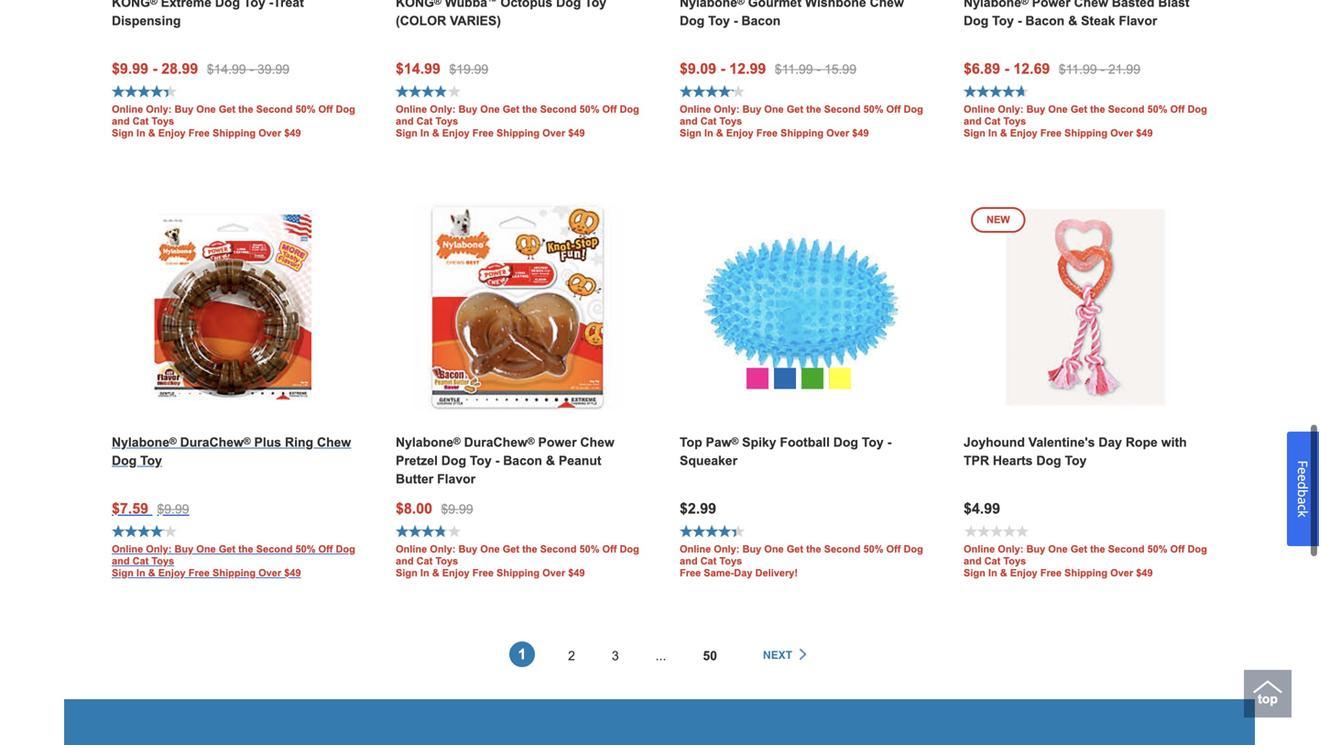 Task type: describe. For each thing, give the bounding box(es) containing it.
ring
[[285, 435, 313, 449]]

buy inside online only: buy one get the second 50% off dog and cat toys free same-day delivery!
[[743, 543, 762, 555]]

& inside power chew basted blast dog toy - bacon & steak flavor
[[1069, 14, 1078, 28]]

over for $8.00
[[543, 567, 566, 579]]

only: for $14.99
[[430, 103, 456, 115]]

- inside spiky football dog toy - squeaker
[[888, 435, 892, 449]]

in for $7.59
[[136, 567, 145, 579]]

1 e from the top
[[1295, 467, 1312, 474]]

online for $9.99 - 28.99
[[112, 103, 143, 115]]

and for $7.59
[[112, 555, 130, 567]]

over for $14.99
[[543, 127, 566, 139]]

- inside $9.09 - 12.99 $11.99 - 15.99
[[817, 62, 821, 76]]

toy inside spiky football dog toy - squeaker
[[862, 435, 884, 449]]

& for $14.99
[[432, 127, 440, 139]]

power for &
[[538, 435, 577, 449]]

shipping for $8.00
[[497, 567, 540, 579]]

toys for $9.99
[[152, 115, 174, 127]]

one for $7.59
[[196, 543, 216, 555]]

off for $9.99 - 28.99
[[318, 103, 333, 115]]

cat for $9.09
[[701, 115, 717, 127]]

f
[[1295, 460, 1312, 467]]

buy for $8.00
[[459, 543, 478, 555]]

$49 for $9.99 - 28.99
[[284, 127, 301, 139]]

free for $7.59
[[189, 567, 210, 579]]

in down $4.99
[[989, 567, 998, 579]]

new
[[987, 214, 1011, 225]]

39.99
[[258, 62, 290, 76]]

online only: buy one get the second 50% off dog and cat toys sign in & enjoy free shipping over $49 for $7.59
[[112, 543, 355, 579]]

online down $4.99
[[964, 543, 995, 555]]

joyhound valentine's day rope with tpr hearts dog toy
[[964, 435, 1187, 468]]

get for $9.09 - 12.99
[[787, 103, 804, 115]]

second for $9.09 - 12.99
[[824, 103, 861, 115]]

day inside joyhound valentine's day rope with tpr hearts dog toy
[[1099, 435, 1123, 449]]

basted
[[1112, 0, 1155, 9]]

$49 for $14.99
[[568, 127, 585, 139]]

- right the $6.89
[[1005, 60, 1010, 77]]

2 e from the top
[[1295, 474, 1312, 481]]

second for $7.59
[[256, 543, 293, 555]]

the for $6.89 - 12.69
[[1091, 103, 1106, 115]]

1
[[518, 646, 527, 662]]

15.99
[[825, 62, 857, 76]]

(color
[[396, 14, 447, 28]]

plus
[[254, 435, 281, 449]]

toys for $9.09
[[720, 115, 743, 127]]

f e e d b a c k button
[[1288, 432, 1320, 546]]

dispensing
[[112, 14, 181, 28]]

delivery!
[[756, 567, 798, 579]]

shipping for $6.89 - 12.69
[[1065, 127, 1108, 139]]

peanut
[[559, 453, 602, 468]]

50% for $14.99
[[580, 103, 600, 115]]

bacon inside power chew basted blast dog toy - bacon & steak flavor
[[1026, 14, 1065, 28]]

power chew basted blast dog toy - bacon & steak flavor
[[964, 0, 1190, 28]]

off for $9.09 - 12.99
[[887, 103, 901, 115]]

& for $6.89 - 12.69
[[1000, 127, 1008, 139]]

& down $4.99
[[1000, 567, 1008, 579]]

$11.99 for $9.09 - 12.99
[[775, 62, 813, 76]]

...
[[656, 649, 667, 663]]

only: inside online only: buy one get the second 50% off dog and cat toys free same-day delivery!
[[714, 543, 740, 555]]

3 ® from the left
[[454, 436, 461, 446]]

gourmet
[[748, 0, 802, 9]]

valentine's
[[1029, 435, 1095, 449]]

and for $6.89 - 12.69
[[964, 115, 982, 127]]

b
[[1295, 489, 1312, 497]]

plus ring chew dog toy
[[112, 435, 351, 468]]

off for $7.59
[[318, 543, 333, 555]]

50% for $9.09 - 12.99
[[864, 103, 884, 115]]

off for $14.99
[[603, 103, 617, 115]]

2
[[568, 649, 575, 663]]

$49 for $8.00
[[568, 567, 585, 579]]

power chew pretzel dog toy - bacon & peanut butter flavor
[[396, 435, 615, 486]]

the for $9.09 - 12.99
[[807, 103, 822, 115]]

cat for $14.99
[[417, 115, 433, 127]]

$6.89
[[964, 60, 1001, 77]]

football
[[780, 435, 830, 449]]

$7.59 $9.99
[[112, 500, 189, 517]]

$9.99 for $7.59
[[157, 502, 189, 516]]

cat for $6.89
[[985, 115, 1001, 127]]

& for $9.09 - 12.99
[[716, 127, 724, 139]]

hearts
[[993, 453, 1033, 468]]

50
[[703, 649, 717, 663]]

second for $6.89 - 12.69
[[1109, 103, 1145, 115]]

3 link
[[612, 649, 619, 663]]

treat
[[273, 0, 304, 9]]

- inside "extreme dog toy -treat dispensing"
[[269, 0, 273, 9]]

d
[[1295, 481, 1312, 489]]

toy inside gourmet wishbone chew dog toy - bacon
[[708, 14, 730, 28]]

varies)
[[450, 14, 501, 28]]

chew inside plus ring chew dog toy
[[317, 435, 351, 449]]

$4.99
[[964, 500, 1001, 517]]

chew inside power chew basted blast dog toy - bacon & steak flavor
[[1075, 0, 1109, 9]]

sign for $9.09 - 12.99
[[680, 127, 702, 139]]

toys inside online only: buy one get the second 50% off dog and cat toys free same-day delivery!
[[720, 555, 743, 567]]

spiky football dog toy - squeaker
[[680, 435, 892, 468]]

- inside gourmet wishbone chew dog toy - bacon
[[734, 14, 738, 28]]

enjoy for $8.00
[[442, 567, 470, 579]]

and for $9.09 - 12.99
[[680, 115, 698, 127]]

nylabone for $7.59
[[112, 435, 170, 449]]

pretzel
[[396, 453, 438, 468]]

and for $8.00
[[396, 555, 414, 567]]

only: down $4.99
[[998, 543, 1024, 555]]

enjoy for $14.99
[[442, 127, 470, 139]]

sign for $14.99
[[396, 127, 418, 139]]

toy inside power chew basted blast dog toy - bacon & steak flavor
[[993, 14, 1014, 28]]

50% inside online only: buy one get the second 50% off dog and cat toys free same-day delivery!
[[864, 543, 884, 555]]

- left '28.99'
[[153, 60, 157, 77]]

buy down hearts
[[1027, 543, 1046, 555]]

octopus
[[501, 0, 553, 9]]

dog inside online only: buy one get the second 50% off dog and cat toys free same-day delivery!
[[904, 543, 924, 555]]

online only: buy one get the second 50% off dog and cat toys free same-day delivery!
[[680, 543, 924, 579]]

0 horizontal spatial $9.99
[[112, 60, 148, 77]]

dog inside "extreme dog toy -treat dispensing"
[[215, 0, 240, 9]]

- inside power chew pretzel dog toy - bacon & peanut butter flavor
[[495, 453, 500, 468]]

in for $9.99
[[136, 127, 145, 139]]

online only: buy one get the second 50% off dog and cat toys sign in & enjoy free shipping over $49 for $9.09 - 12.99
[[680, 103, 924, 139]]

toy inside plus ring chew dog toy
[[140, 453, 162, 468]]

only: for $7.59
[[146, 543, 172, 555]]

paw
[[706, 435, 732, 449]]

back to top image
[[1254, 673, 1283, 702]]

50 link
[[703, 649, 717, 663]]

one for $6.89 - 12.69
[[1049, 103, 1068, 115]]

$19.99
[[449, 62, 489, 76]]

2 link
[[568, 649, 575, 663]]

get for $9.99 - 28.99
[[219, 103, 236, 115]]

4 ® from the left
[[528, 436, 535, 446]]

f e e d b a c k
[[1295, 460, 1312, 517]]

$9.09
[[680, 60, 717, 77]]

get for $6.89 - 12.69
[[1071, 103, 1088, 115]]

blast
[[1159, 0, 1190, 9]]

in for $8.00
[[421, 567, 429, 579]]

extreme dog toy -treat dispensing
[[112, 0, 304, 28]]

the for $7.59
[[238, 543, 254, 555]]

only: for $6.89
[[998, 103, 1024, 115]]

free for $9.99 - 28.99
[[189, 127, 210, 139]]

durachew for $8.00
[[464, 435, 528, 449]]

shipping for $14.99
[[497, 127, 540, 139]]

one for $14.99
[[480, 103, 500, 115]]

& for $8.00
[[432, 567, 440, 579]]

the inside online only: buy one get the second 50% off dog and cat toys free same-day delivery!
[[807, 543, 822, 555]]

$49 for $9.09 - 12.99
[[853, 127, 869, 139]]

$49 for $6.89 - 12.69
[[1137, 127, 1153, 139]]

sign for $9.99 - 28.99
[[112, 127, 134, 139]]

cat down $4.99
[[985, 555, 1001, 567]]

online for $7.59
[[112, 543, 143, 555]]

flavor for blast
[[1119, 14, 1158, 28]]

the for $9.99 - 28.99
[[238, 103, 254, 115]]

top
[[1258, 692, 1278, 706]]

1 horizontal spatial $14.99
[[396, 60, 441, 77]]

$14.99 inside $9.99 - 28.99 $14.99 - 39.99
[[207, 62, 246, 76]]

50% for $7.59
[[296, 543, 316, 555]]

nylabone ® durachew ® for $8.00
[[396, 435, 535, 449]]



Task type: locate. For each thing, give the bounding box(es) containing it.
in for $9.09
[[705, 127, 714, 139]]

free for $14.99
[[473, 127, 494, 139]]

online only: buy one get the second 50% off dog and cat toys sign in & enjoy free shipping over $49 for $8.00
[[396, 543, 640, 579]]

octopus dog toy (color varies)
[[396, 0, 607, 28]]

day inside online only: buy one get the second 50% off dog and cat toys free same-day delivery!
[[734, 567, 753, 579]]

power
[[1032, 0, 1071, 9], [538, 435, 577, 449]]

toy up $7.59 $9.99
[[140, 453, 162, 468]]

& down $7.59 $9.99
[[148, 567, 155, 579]]

one for $9.09 - 12.99
[[765, 103, 784, 115]]

toys for $14.99
[[436, 115, 458, 127]]

buy for $9.99 - 28.99
[[175, 103, 194, 115]]

second for $8.00
[[540, 543, 577, 555]]

rope
[[1126, 435, 1158, 449]]

same-
[[704, 567, 734, 579]]

toys
[[152, 115, 174, 127], [436, 115, 458, 127], [720, 115, 743, 127], [1004, 115, 1027, 127], [152, 555, 174, 567], [436, 555, 458, 567], [720, 555, 743, 567], [1004, 555, 1027, 567]]

online for $6.89 - 12.69
[[964, 103, 995, 115]]

toys for $8.00
[[436, 555, 458, 567]]

dog inside plus ring chew dog toy
[[112, 453, 137, 468]]

1 vertical spatial day
[[734, 567, 753, 579]]

bacon
[[742, 14, 781, 28], [1026, 14, 1065, 28], [503, 453, 543, 468]]

get for $8.00
[[503, 543, 520, 555]]

2 $11.99 from the left
[[1059, 62, 1097, 76]]

& down "$8.00 $9.99" on the bottom of the page
[[432, 567, 440, 579]]

online down $9.99 - 28.99 $14.99 - 39.99
[[112, 103, 143, 115]]

the for $8.00
[[522, 543, 538, 555]]

one for $9.99 - 28.99
[[196, 103, 216, 115]]

flavor inside power chew pretzel dog toy - bacon & peanut butter flavor
[[437, 472, 476, 486]]

0 horizontal spatial day
[[734, 567, 753, 579]]

chew
[[870, 0, 904, 9], [1075, 0, 1109, 9], [317, 435, 351, 449], [580, 435, 615, 449]]

toy right pretzel
[[470, 453, 492, 468]]

cat down $7.59 $9.99
[[133, 555, 149, 567]]

$9.99 right $8.00
[[441, 502, 473, 516]]

c
[[1295, 504, 1312, 510]]

buy down 12.69
[[1027, 103, 1046, 115]]

over
[[259, 127, 282, 139], [543, 127, 566, 139], [827, 127, 850, 139], [1111, 127, 1134, 139], [259, 567, 282, 579], [543, 567, 566, 579], [1111, 567, 1134, 579]]

over for $6.89 - 12.69
[[1111, 127, 1134, 139]]

0 horizontal spatial $11.99
[[775, 62, 813, 76]]

$9.99
[[112, 60, 148, 77], [157, 502, 189, 516], [441, 502, 473, 516]]

1 horizontal spatial $9.99
[[157, 502, 189, 516]]

& down $9.99 - 28.99 $14.99 - 39.99
[[148, 127, 155, 139]]

cat up same-
[[701, 555, 717, 567]]

- right the football on the bottom of page
[[888, 435, 892, 449]]

flavor down basted
[[1119, 14, 1158, 28]]

spiky
[[742, 435, 777, 449]]

&
[[1069, 14, 1078, 28], [148, 127, 155, 139], [432, 127, 440, 139], [716, 127, 724, 139], [1000, 127, 1008, 139], [546, 453, 555, 468], [148, 567, 155, 579], [432, 567, 440, 579], [1000, 567, 1008, 579]]

get for $7.59
[[219, 543, 236, 555]]

0 horizontal spatial nylabone ® durachew ®
[[112, 435, 251, 449]]

free inside online only: buy one get the second 50% off dog and cat toys free same-day delivery!
[[680, 567, 701, 579]]

& down $9.09
[[716, 127, 724, 139]]

$2.99
[[680, 500, 717, 517]]

only: down "$8.00 $9.99" on the bottom of the page
[[430, 543, 456, 555]]

e up 'd'
[[1295, 467, 1312, 474]]

- left 15.99
[[817, 62, 821, 76]]

- left 39.99
[[250, 62, 254, 76]]

50%
[[296, 103, 316, 115], [580, 103, 600, 115], [864, 103, 884, 115], [1148, 103, 1168, 115], [296, 543, 316, 555], [580, 543, 600, 555], [864, 543, 884, 555], [1148, 543, 1168, 555]]

1 $11.99 from the left
[[775, 62, 813, 76]]

e down f
[[1295, 474, 1312, 481]]

toy right octopus
[[585, 0, 607, 9]]

free for $8.00
[[473, 567, 494, 579]]

& inside power chew pretzel dog toy - bacon & peanut butter flavor
[[546, 453, 555, 468]]

0 vertical spatial day
[[1099, 435, 1123, 449]]

bacon left peanut
[[503, 453, 543, 468]]

enjoy for $6.89
[[1011, 127, 1038, 139]]

50% for $9.99 - 28.99
[[296, 103, 316, 115]]

1 horizontal spatial flavor
[[1119, 14, 1158, 28]]

flavor
[[1119, 14, 1158, 28], [437, 472, 476, 486]]

only: for $9.99
[[146, 103, 172, 115]]

online down $7.59 at the left bottom
[[112, 543, 143, 555]]

flavor inside power chew basted blast dog toy - bacon & steak flavor
[[1119, 14, 1158, 28]]

$8.00
[[396, 500, 433, 517]]

nylabone up $7.59 $9.99
[[112, 435, 170, 449]]

buy for $14.99
[[459, 103, 478, 115]]

power inside power chew pretzel dog toy - bacon & peanut butter flavor
[[538, 435, 577, 449]]

nylabone
[[112, 435, 170, 449], [396, 435, 454, 449]]

gourmet wishbone chew dog toy - bacon
[[680, 0, 904, 28]]

0 horizontal spatial power
[[538, 435, 577, 449]]

dog inside power chew basted blast dog toy - bacon & steak flavor
[[964, 14, 989, 28]]

$7.59
[[112, 500, 148, 517]]

- inside $6.89 - 12.69 $11.99 - 21.99
[[1101, 62, 1105, 76]]

shipping
[[213, 127, 256, 139], [497, 127, 540, 139], [781, 127, 824, 139], [1065, 127, 1108, 139], [213, 567, 256, 579], [497, 567, 540, 579], [1065, 567, 1108, 579]]

shipping for $7.59
[[213, 567, 256, 579]]

cat inside online only: buy one get the second 50% off dog and cat toys free same-day delivery!
[[701, 555, 717, 567]]

cat for $8.00
[[417, 555, 433, 567]]

durachew
[[180, 435, 244, 449], [464, 435, 528, 449]]

toys for $7.59
[[152, 555, 174, 567]]

online for $14.99
[[396, 103, 427, 115]]

$9.99 for $8.00
[[441, 502, 473, 516]]

dog inside octopus dog toy (color varies)
[[556, 0, 581, 9]]

cat down $14.99 $19.99
[[417, 115, 433, 127]]

free for $9.09 - 12.99
[[757, 127, 778, 139]]

-
[[269, 0, 273, 9], [734, 14, 738, 28], [1018, 14, 1022, 28], [153, 60, 157, 77], [721, 60, 726, 77], [1005, 60, 1010, 77], [250, 62, 254, 76], [817, 62, 821, 76], [1101, 62, 1105, 76], [888, 435, 892, 449], [495, 453, 500, 468]]

toy inside joyhound valentine's day rope with tpr hearts dog toy
[[1065, 453, 1087, 468]]

steak
[[1081, 14, 1116, 28]]

dog inside power chew pretzel dog toy - bacon & peanut butter flavor
[[442, 453, 466, 468]]

day
[[1099, 435, 1123, 449], [734, 567, 753, 579]]

bacon down gourmet
[[742, 14, 781, 28]]

1 horizontal spatial day
[[1099, 435, 1123, 449]]

in down the $6.89
[[989, 127, 998, 139]]

- left 21.99
[[1101, 62, 1105, 76]]

nylabone ® durachew ®
[[112, 435, 251, 449], [396, 435, 535, 449]]

online for $9.09 - 12.99
[[680, 103, 711, 115]]

buy down "$19.99"
[[459, 103, 478, 115]]

only: for $9.09
[[714, 103, 740, 115]]

day left rope
[[1099, 435, 1123, 449]]

dog inside gourmet wishbone chew dog toy - bacon
[[680, 14, 705, 28]]

$6.89 - 12.69 $11.99 - 21.99
[[964, 60, 1141, 77]]

durachew up "$8.00 $9.99" on the bottom of the page
[[464, 435, 528, 449]]

bacon inside gourmet wishbone chew dog toy - bacon
[[742, 14, 781, 28]]

$9.09 - 12.99 $11.99 - 15.99
[[680, 60, 857, 77]]

durachew left plus on the left bottom of the page
[[180, 435, 244, 449]]

over for $7.59
[[259, 567, 282, 579]]

1 horizontal spatial bacon
[[742, 14, 781, 28]]

1 horizontal spatial nylabone
[[396, 435, 454, 449]]

2 horizontal spatial $9.99
[[441, 502, 473, 516]]

a
[[1295, 497, 1312, 504]]

0 horizontal spatial flavor
[[437, 472, 476, 486]]

in for $14.99
[[421, 127, 429, 139]]

sign
[[112, 127, 134, 139], [396, 127, 418, 139], [680, 127, 702, 139], [964, 127, 986, 139], [112, 567, 134, 579], [396, 567, 418, 579], [964, 567, 986, 579]]

0 horizontal spatial bacon
[[503, 453, 543, 468]]

top
[[680, 435, 703, 449]]

$11.99 right 12.99
[[775, 62, 813, 76]]

nylabone ® durachew ® up $7.59 $9.99
[[112, 435, 251, 449]]

12.69
[[1014, 60, 1051, 77]]

and for $9.99 - 28.99
[[112, 115, 130, 127]]

$11.99
[[775, 62, 813, 76], [1059, 62, 1097, 76]]

in
[[136, 127, 145, 139], [421, 127, 429, 139], [705, 127, 714, 139], [989, 127, 998, 139], [136, 567, 145, 579], [421, 567, 429, 579], [989, 567, 998, 579]]

0 vertical spatial power
[[1032, 0, 1071, 9]]

2 ® from the left
[[244, 436, 251, 446]]

online inside online only: buy one get the second 50% off dog and cat toys free same-day delivery!
[[680, 543, 711, 555]]

online up same-
[[680, 543, 711, 555]]

$9.99 inside "$8.00 $9.99"
[[441, 502, 473, 516]]

one for $8.00
[[480, 543, 500, 555]]

get inside online only: buy one get the second 50% off dog and cat toys free same-day delivery!
[[787, 543, 804, 555]]

- up 12.69
[[1018, 14, 1022, 28]]

online only: buy one get the second 50% off dog and cat toys sign in & enjoy free shipping over $49
[[112, 103, 355, 139], [396, 103, 640, 139], [680, 103, 924, 139], [964, 103, 1208, 139], [112, 543, 355, 579], [396, 543, 640, 579], [964, 543, 1208, 579]]

second
[[256, 103, 293, 115], [540, 103, 577, 115], [824, 103, 861, 115], [1109, 103, 1145, 115], [256, 543, 293, 555], [540, 543, 577, 555], [824, 543, 861, 555], [1109, 543, 1145, 555]]

e
[[1295, 467, 1312, 474], [1295, 474, 1312, 481]]

chew inside power chew pretzel dog toy - bacon & peanut butter flavor
[[580, 435, 615, 449]]

$14.99 down (color
[[396, 60, 441, 77]]

power inside power chew basted blast dog toy - bacon & steak flavor
[[1032, 0, 1071, 9]]

$14.99 $19.99
[[396, 60, 489, 77]]

off for $8.00
[[603, 543, 617, 555]]

chew up peanut
[[580, 435, 615, 449]]

in down "$8.00 $9.99" on the bottom of the page
[[421, 567, 429, 579]]

online down $9.09
[[680, 103, 711, 115]]

in down $14.99 $19.99
[[421, 127, 429, 139]]

buy down '28.99'
[[175, 103, 194, 115]]

bacon for chew
[[503, 453, 543, 468]]

1 nylabone ® durachew ® from the left
[[112, 435, 251, 449]]

shipping for $9.99 - 28.99
[[213, 127, 256, 139]]

butter
[[396, 472, 434, 486]]

& down the $6.89
[[1000, 127, 1008, 139]]

& down $14.99 $19.99
[[432, 127, 440, 139]]

over for $9.09 - 12.99
[[827, 127, 850, 139]]

with
[[1162, 435, 1187, 449]]

joyhound
[[964, 435, 1025, 449]]

and
[[112, 115, 130, 127], [396, 115, 414, 127], [680, 115, 698, 127], [964, 115, 982, 127], [112, 555, 130, 567], [396, 555, 414, 567], [680, 555, 698, 567], [964, 555, 982, 567]]

only: for $8.00
[[430, 543, 456, 555]]

only:
[[146, 103, 172, 115], [430, 103, 456, 115], [714, 103, 740, 115], [998, 103, 1024, 115], [146, 543, 172, 555], [430, 543, 456, 555], [714, 543, 740, 555], [998, 543, 1024, 555]]

off inside online only: buy one get the second 50% off dog and cat toys free same-day delivery!
[[887, 543, 901, 555]]

- inside power chew basted blast dog toy - bacon & steak flavor
[[1018, 14, 1022, 28]]

get for $14.99
[[503, 103, 520, 115]]

get
[[219, 103, 236, 115], [503, 103, 520, 115], [787, 103, 804, 115], [1071, 103, 1088, 115], [219, 543, 236, 555], [503, 543, 520, 555], [787, 543, 804, 555], [1071, 543, 1088, 555]]

$49
[[284, 127, 301, 139], [568, 127, 585, 139], [853, 127, 869, 139], [1137, 127, 1153, 139], [284, 567, 301, 579], [568, 567, 585, 579], [1137, 567, 1153, 579]]

50% for $6.89 - 12.69
[[1148, 103, 1168, 115]]

- right $9.09
[[721, 60, 726, 77]]

online down $8.00
[[396, 543, 427, 555]]

in down $9.09
[[705, 127, 714, 139]]

1 horizontal spatial $11.99
[[1059, 62, 1097, 76]]

second for $9.99 - 28.99
[[256, 103, 293, 115]]

1 vertical spatial flavor
[[437, 472, 476, 486]]

1 horizontal spatial nylabone ® durachew ®
[[396, 435, 535, 449]]

5 ® from the left
[[732, 436, 739, 446]]

flavor up "$8.00 $9.99" on the bottom of the page
[[437, 472, 476, 486]]

- right pretzel
[[495, 453, 500, 468]]

buy
[[175, 103, 194, 115], [459, 103, 478, 115], [743, 103, 762, 115], [1027, 103, 1046, 115], [175, 543, 194, 555], [459, 543, 478, 555], [743, 543, 762, 555], [1027, 543, 1046, 555]]

tpr
[[964, 453, 990, 468]]

buy down "$8.00 $9.99" on the bottom of the page
[[459, 543, 478, 555]]

toy inside octopus dog toy (color varies)
[[585, 0, 607, 9]]

dog inside joyhound valentine's day rope with tpr hearts dog toy
[[1037, 453, 1062, 468]]

buy down 12.99
[[743, 103, 762, 115]]

shipping for $9.09 - 12.99
[[781, 127, 824, 139]]

& for $7.59
[[148, 567, 155, 579]]

28.99
[[162, 60, 198, 77]]

& left peanut
[[546, 453, 555, 468]]

1 ® from the left
[[170, 436, 177, 446]]

only: down $7.59 $9.99
[[146, 543, 172, 555]]

buy for $9.09 - 12.99
[[743, 103, 762, 115]]

chew up steak
[[1075, 0, 1109, 9]]

® inside top paw ®
[[732, 436, 739, 446]]

cat down $9.09
[[701, 115, 717, 127]]

flavor for dog
[[437, 472, 476, 486]]

k
[[1295, 510, 1312, 517]]

off for $6.89 - 12.69
[[1171, 103, 1185, 115]]

$11.99 inside $6.89 - 12.69 $11.99 - 21.99
[[1059, 62, 1097, 76]]

one
[[196, 103, 216, 115], [480, 103, 500, 115], [765, 103, 784, 115], [1049, 103, 1068, 115], [196, 543, 216, 555], [480, 543, 500, 555], [765, 543, 784, 555], [1049, 543, 1068, 555]]

bacon inside power chew pretzel dog toy - bacon & peanut butter flavor
[[503, 453, 543, 468]]

toy down the valentine's
[[1065, 453, 1087, 468]]

online down $14.99 $19.99
[[396, 103, 427, 115]]

®
[[170, 436, 177, 446], [244, 436, 251, 446], [454, 436, 461, 446], [528, 436, 535, 446], [732, 436, 739, 446]]

2 nylabone from the left
[[396, 435, 454, 449]]

$49 for $7.59
[[284, 567, 301, 579]]

chew right wishbone
[[870, 0, 904, 9]]

- inside $9.99 - 28.99 $14.99 - 39.99
[[250, 62, 254, 76]]

cat down $9.99 - 28.99 $14.99 - 39.99
[[133, 115, 149, 127]]

toy up $9.09
[[708, 14, 730, 28]]

0 vertical spatial flavor
[[1119, 14, 1158, 28]]

0 horizontal spatial nylabone
[[112, 435, 170, 449]]

chew right ring
[[317, 435, 351, 449]]

2 durachew from the left
[[464, 435, 528, 449]]

$9.99 inside $7.59 $9.99
[[157, 502, 189, 516]]

nylabone for $8.00
[[396, 435, 454, 449]]

enjoy for $7.59
[[158, 567, 186, 579]]

only: up same-
[[714, 543, 740, 555]]

1 horizontal spatial durachew
[[464, 435, 528, 449]]

nylabone ® durachew ® up pretzel
[[396, 435, 535, 449]]

online only: buy one get the second 50% off dog and cat toys sign in & enjoy free shipping over $49 for $14.99
[[396, 103, 640, 139]]

$9.99 right $7.59 at the left bottom
[[157, 502, 189, 516]]

& left steak
[[1069, 14, 1078, 28]]

only: down 12.69
[[998, 103, 1024, 115]]

in down $7.59 $9.99
[[136, 567, 145, 579]]

bacon up $6.89 - 12.69 $11.99 - 21.99
[[1026, 14, 1065, 28]]

cat for $7.59
[[133, 555, 149, 567]]

cat for $9.99
[[133, 115, 149, 127]]

top paw ®
[[680, 435, 739, 449]]

cat down the $6.89
[[985, 115, 1001, 127]]

second inside online only: buy one get the second 50% off dog and cat toys free same-day delivery!
[[824, 543, 861, 555]]

enjoy
[[158, 127, 186, 139], [442, 127, 470, 139], [726, 127, 754, 139], [1011, 127, 1038, 139], [158, 567, 186, 579], [442, 567, 470, 579], [1011, 567, 1038, 579]]

free for $6.89 - 12.69
[[1041, 127, 1062, 139]]

0 horizontal spatial $14.99
[[207, 62, 246, 76]]

toy
[[244, 0, 266, 9], [585, 0, 607, 9], [708, 14, 730, 28], [993, 14, 1014, 28], [862, 435, 884, 449], [140, 453, 162, 468], [470, 453, 492, 468], [1065, 453, 1087, 468]]

12.99
[[730, 60, 766, 77]]

power up peanut
[[538, 435, 577, 449]]

one inside online only: buy one get the second 50% off dog and cat toys free same-day delivery!
[[765, 543, 784, 555]]

nylabone ® durachew ® for $7.59
[[112, 435, 251, 449]]

toy up the $6.89
[[993, 14, 1014, 28]]

in down $9.99 - 28.99 $14.99 - 39.99
[[136, 127, 145, 139]]

power up $6.89 - 12.69 $11.99 - 21.99
[[1032, 0, 1071, 9]]

50% for $8.00
[[580, 543, 600, 555]]

- up 12.99
[[734, 14, 738, 28]]

off
[[318, 103, 333, 115], [603, 103, 617, 115], [887, 103, 901, 115], [1171, 103, 1185, 115], [318, 543, 333, 555], [603, 543, 617, 555], [887, 543, 901, 555], [1171, 543, 1185, 555]]

1 durachew from the left
[[180, 435, 244, 449]]

$11.99 inside $9.09 - 12.99 $11.99 - 15.99
[[775, 62, 813, 76]]

cat down "$8.00 $9.99" on the bottom of the page
[[417, 555, 433, 567]]

3
[[612, 649, 619, 663]]

online only: buy one get the second 50% off dog and cat toys sign in & enjoy free shipping over $49 for $9.99 - 28.99
[[112, 103, 355, 139]]

nylabone up pretzel
[[396, 435, 454, 449]]

$9.99 left '28.99'
[[112, 60, 148, 77]]

1 horizontal spatial power
[[1032, 0, 1071, 9]]

dog inside spiky football dog toy - squeaker
[[834, 435, 859, 449]]

1 nylabone from the left
[[112, 435, 170, 449]]

power for bacon
[[1032, 0, 1071, 9]]

and for $14.99
[[396, 115, 414, 127]]

toy right the football on the bottom of page
[[862, 435, 884, 449]]

second for $14.99
[[540, 103, 577, 115]]

$8.00 $9.99
[[396, 500, 473, 517]]

enjoy for $9.09
[[726, 127, 754, 139]]

only: down $14.99 $19.99
[[430, 103, 456, 115]]

buy down $7.59 $9.99
[[175, 543, 194, 555]]

wishbone
[[805, 0, 867, 9]]

toy left treat at the left of page
[[244, 0, 266, 9]]

online only: buy one get the second 50% off dog and cat toys sign in & enjoy free shipping over $49 for $6.89 - 12.69
[[964, 103, 1208, 139]]

sign for $6.89 - 12.69
[[964, 127, 986, 139]]

toy inside "extreme dog toy -treat dispensing"
[[244, 0, 266, 9]]

extreme
[[161, 0, 212, 9]]

online down the $6.89
[[964, 103, 995, 115]]

day left delivery!
[[734, 567, 753, 579]]

1 vertical spatial power
[[538, 435, 577, 449]]

0 horizontal spatial durachew
[[180, 435, 244, 449]]

buy for $6.89 - 12.69
[[1027, 103, 1046, 115]]

& for $9.99 - 28.99
[[148, 127, 155, 139]]

only: down '28.99'
[[146, 103, 172, 115]]

free
[[189, 127, 210, 139], [473, 127, 494, 139], [757, 127, 778, 139], [1041, 127, 1062, 139], [189, 567, 210, 579], [473, 567, 494, 579], [680, 567, 701, 579], [1041, 567, 1062, 579]]

2 nylabone ® durachew ® from the left
[[396, 435, 535, 449]]

online
[[112, 103, 143, 115], [396, 103, 427, 115], [680, 103, 711, 115], [964, 103, 995, 115], [112, 543, 143, 555], [396, 543, 427, 555], [680, 543, 711, 555], [964, 543, 995, 555]]

2 horizontal spatial bacon
[[1026, 14, 1065, 28]]

only: down 12.99
[[714, 103, 740, 115]]

and inside online only: buy one get the second 50% off dog and cat toys free same-day delivery!
[[680, 555, 698, 567]]

squeaker
[[680, 453, 738, 468]]

$14.99 right '28.99'
[[207, 62, 246, 76]]

in for $6.89
[[989, 127, 998, 139]]

the for $14.99
[[522, 103, 538, 115]]

- up 39.99
[[269, 0, 273, 9]]

buy up delivery!
[[743, 543, 762, 555]]

$11.99 right 12.69
[[1059, 62, 1097, 76]]

chew inside gourmet wishbone chew dog toy - bacon
[[870, 0, 904, 9]]

21.99
[[1109, 62, 1141, 76]]

$9.99 - 28.99 $14.99 - 39.99
[[112, 60, 290, 77]]

toy inside power chew pretzel dog toy - bacon & peanut butter flavor
[[470, 453, 492, 468]]



Task type: vqa. For each thing, say whether or not it's contained in the screenshot.
this corresponding to Avel9069
no



